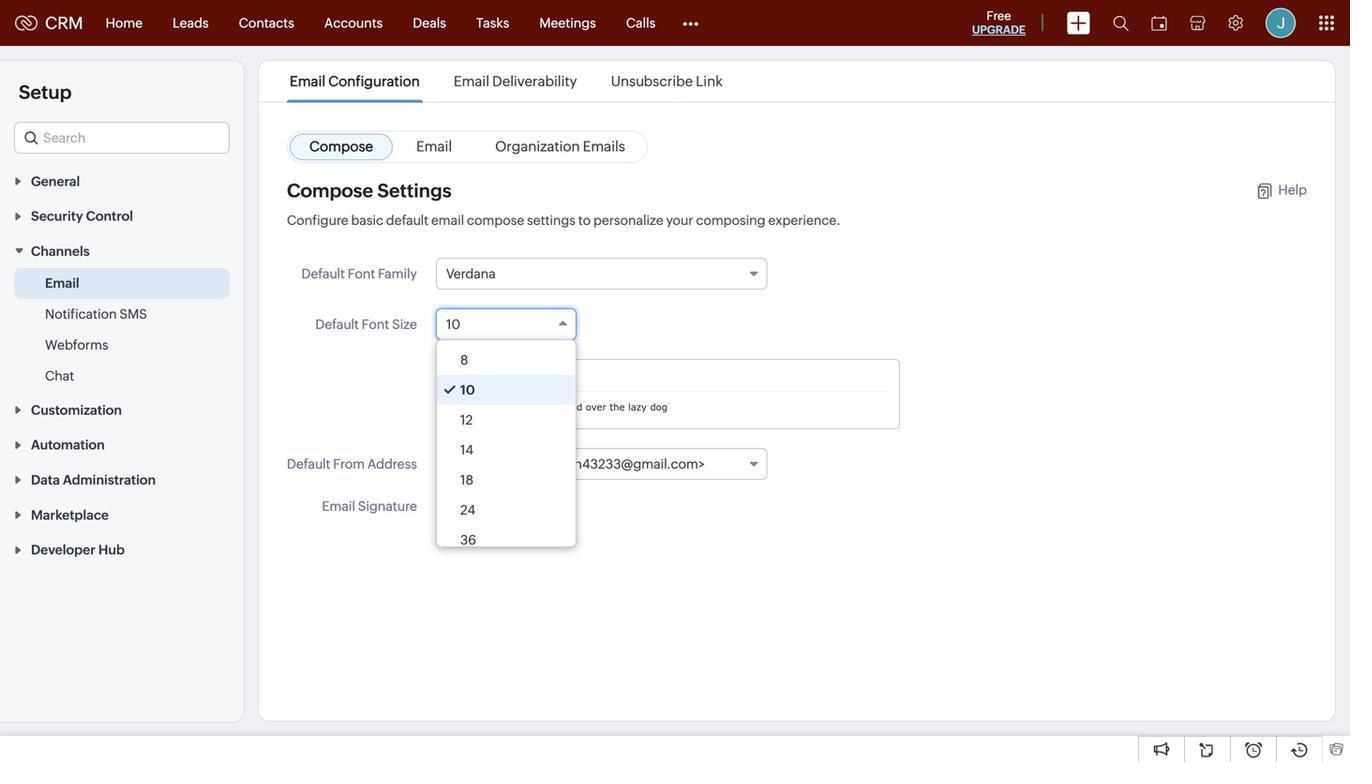 Task type: describe. For each thing, give the bounding box(es) containing it.
profile image
[[1266, 8, 1296, 38]]

jumped
[[547, 401, 583, 413]]

10 inside 'field'
[[446, 317, 461, 332]]

36 option
[[437, 525, 576, 555]]

24
[[460, 503, 476, 518]]

control
[[86, 209, 133, 224]]

notification
[[45, 307, 117, 322]]

10 option
[[437, 375, 576, 405]]

tasks link
[[461, 0, 525, 45]]

search element
[[1102, 0, 1141, 46]]

help
[[1279, 182, 1308, 197]]

free
[[987, 9, 1012, 23]]

home
[[106, 15, 143, 30]]

deals
[[413, 15, 446, 30]]

Other Modules field
[[671, 8, 711, 38]]

email inside channels region
[[45, 276, 79, 291]]

family
[[378, 266, 417, 281]]

developer
[[31, 543, 95, 558]]

10 inside list box
[[460, 383, 475, 398]]

configure
[[287, 213, 349, 228]]

24 option
[[437, 495, 576, 525]]

organization
[[495, 138, 580, 155]]

automation button
[[0, 427, 244, 462]]

14 option
[[437, 435, 576, 465]]

logo image
[[15, 15, 38, 30]]

accounts link
[[309, 0, 398, 45]]

personalize
[[594, 213, 664, 228]]

email for the top email link
[[416, 138, 452, 155]]

email for email signature
[[322, 499, 355, 514]]

0 vertical spatial email link
[[397, 134, 472, 160]]

email signature
[[322, 499, 417, 514]]

compose for compose
[[310, 138, 373, 155]]

john
[[446, 457, 476, 472]]

deliverability
[[492, 73, 577, 90]]

organization emails
[[495, 138, 626, 155]]

composing
[[696, 213, 766, 228]]

8
[[460, 353, 468, 368]]

over
[[586, 401, 607, 413]]

Verdana field
[[436, 258, 768, 290]]

sms
[[119, 307, 147, 322]]

verdana
[[446, 266, 496, 281]]

basic
[[351, 213, 384, 228]]

list box containing 8
[[437, 340, 576, 555]]

your
[[666, 213, 694, 228]]

security control button
[[0, 198, 244, 233]]

36
[[460, 533, 476, 548]]

developer hub
[[31, 543, 125, 558]]

quick
[[469, 401, 494, 413]]

default font family
[[302, 266, 417, 281]]

home link
[[91, 0, 158, 45]]

chat link
[[45, 367, 74, 386]]

email
[[431, 213, 464, 228]]

add new signature
[[436, 499, 553, 514]]

general button
[[0, 163, 244, 198]]

security control
[[31, 209, 133, 224]]

create menu image
[[1067, 12, 1091, 34]]

the
[[610, 401, 625, 413]]

administration
[[63, 473, 156, 488]]

18 option
[[437, 465, 576, 495]]

john smith<johnsmith43233@gmail.com>
[[446, 457, 705, 472]]

default font size
[[316, 317, 417, 332]]

email for email configuration
[[290, 73, 326, 90]]

1 signature from the left
[[358, 499, 417, 514]]

hub
[[98, 543, 125, 558]]

experience.
[[769, 213, 841, 228]]

the
[[448, 401, 466, 413]]

upgrade
[[973, 23, 1026, 36]]

email deliverability link
[[451, 73, 580, 90]]

channels region
[[0, 268, 244, 392]]

marketplace
[[31, 508, 109, 523]]

email configuration
[[290, 73, 420, 90]]

developer hub button
[[0, 532, 244, 567]]

font for family
[[348, 266, 375, 281]]

configuration
[[328, 73, 420, 90]]

2 signature from the left
[[494, 499, 553, 514]]

accounts
[[324, 15, 383, 30]]

dog
[[650, 401, 668, 413]]

chat
[[45, 369, 74, 384]]

default for default font family
[[302, 266, 345, 281]]

settings
[[527, 213, 576, 228]]

to
[[578, 213, 591, 228]]

Search text field
[[15, 123, 229, 153]]

notification sms link
[[45, 305, 147, 324]]

default for default font size
[[316, 317, 359, 332]]

the quick brown fox jumped over the lazy dog
[[448, 401, 668, 413]]

free upgrade
[[973, 9, 1026, 36]]

14
[[460, 443, 474, 458]]

marketplace button
[[0, 497, 244, 532]]

compose for compose settings
[[287, 180, 373, 202]]

data
[[31, 473, 60, 488]]

leads
[[173, 15, 209, 30]]



Task type: vqa. For each thing, say whether or not it's contained in the screenshot.
create chart button at top right
no



Task type: locate. For each thing, give the bounding box(es) containing it.
email link up settings
[[397, 134, 472, 160]]

compose up compose settings
[[310, 138, 373, 155]]

None field
[[14, 122, 230, 154]]

webforms link
[[45, 336, 108, 355]]

add
[[436, 499, 461, 514]]

default down the 'default font family'
[[316, 317, 359, 332]]

leads link
[[158, 0, 224, 45]]

new
[[464, 499, 492, 514]]

email up settings
[[416, 138, 452, 155]]

crm link
[[15, 13, 83, 33]]

email down from
[[322, 499, 355, 514]]

signature down address
[[358, 499, 417, 514]]

search image
[[1113, 15, 1129, 31]]

10 up the
[[460, 383, 475, 398]]

default
[[302, 266, 345, 281], [316, 317, 359, 332], [287, 457, 331, 472]]

0 horizontal spatial signature
[[358, 499, 417, 514]]

setup
[[19, 82, 72, 103]]

font left 'size'
[[362, 317, 389, 332]]

compose up configure
[[287, 180, 373, 202]]

data administration
[[31, 473, 156, 488]]

default for default from address
[[287, 457, 331, 472]]

preview
[[448, 371, 496, 386]]

meetings link
[[525, 0, 611, 45]]

size
[[392, 317, 417, 332]]

2 vertical spatial default
[[287, 457, 331, 472]]

email down tasks link
[[454, 73, 490, 90]]

settings
[[378, 180, 452, 202]]

calls
[[626, 15, 656, 30]]

font for size
[[362, 317, 389, 332]]

1 vertical spatial font
[[362, 317, 389, 332]]

notification sms
[[45, 307, 147, 322]]

0 vertical spatial 10
[[446, 317, 461, 332]]

address
[[368, 457, 417, 472]]

unsubscribe link
[[611, 73, 723, 90]]

calendar image
[[1152, 15, 1168, 30]]

list
[[273, 61, 740, 102]]

1 vertical spatial default
[[316, 317, 359, 332]]

calls link
[[611, 0, 671, 45]]

profile element
[[1255, 0, 1308, 45]]

list box
[[437, 340, 576, 555]]

customization
[[31, 403, 122, 418]]

12 option
[[437, 405, 576, 435]]

email left configuration
[[290, 73, 326, 90]]

emails
[[583, 138, 626, 155]]

email
[[290, 73, 326, 90], [454, 73, 490, 90], [416, 138, 452, 155], [45, 276, 79, 291], [322, 499, 355, 514]]

1 vertical spatial email link
[[45, 274, 79, 293]]

automation
[[31, 438, 105, 453]]

unsubscribe
[[611, 73, 693, 90]]

compose link
[[290, 134, 393, 160]]

link
[[696, 73, 723, 90]]

signature down 18 'option'
[[494, 499, 553, 514]]

email link
[[397, 134, 472, 160], [45, 274, 79, 293]]

8 10
[[460, 353, 475, 398]]

email configuration link
[[287, 73, 423, 90]]

data administration button
[[0, 462, 244, 497]]

1 horizontal spatial signature
[[494, 499, 553, 514]]

12
[[460, 413, 473, 428]]

customization button
[[0, 392, 244, 427]]

fox
[[529, 401, 544, 413]]

compose
[[467, 213, 525, 228]]

email down channels
[[45, 276, 79, 291]]

default from address
[[287, 457, 417, 472]]

list containing email configuration
[[273, 61, 740, 102]]

email link down channels
[[45, 274, 79, 293]]

1 horizontal spatial email link
[[397, 134, 472, 160]]

create menu element
[[1056, 0, 1102, 45]]

18
[[460, 473, 474, 488]]

1 vertical spatial 10
[[460, 383, 475, 398]]

0 vertical spatial font
[[348, 266, 375, 281]]

webforms
[[45, 338, 108, 353]]

brown
[[497, 401, 526, 413]]

security
[[31, 209, 83, 224]]

10 field
[[436, 309, 577, 340]]

default down configure
[[302, 266, 345, 281]]

channels
[[31, 244, 90, 259]]

meetings
[[540, 15, 596, 30]]

unsubscribe link link
[[608, 73, 726, 90]]

signature
[[358, 499, 417, 514], [494, 499, 553, 514]]

contacts link
[[224, 0, 309, 45]]

lazy
[[628, 401, 647, 413]]

tasks
[[476, 15, 510, 30]]

John Smith<johnsmith43233@gmail.com> field
[[436, 448, 768, 480]]

0 vertical spatial compose
[[310, 138, 373, 155]]

10 up the 8
[[446, 317, 461, 332]]

configure basic default email compose settings to personalize your composing experience.
[[287, 213, 841, 228]]

font left the family at the top left of page
[[348, 266, 375, 281]]

1 vertical spatial compose
[[287, 180, 373, 202]]

0 horizontal spatial email link
[[45, 274, 79, 293]]

default left from
[[287, 457, 331, 472]]

contacts
[[239, 15, 294, 30]]

compose settings
[[287, 180, 452, 202]]

email for email deliverability
[[454, 73, 490, 90]]

0 vertical spatial default
[[302, 266, 345, 281]]

from
[[333, 457, 365, 472]]

8 option
[[437, 345, 576, 375]]

channels button
[[0, 233, 244, 268]]

default
[[386, 213, 429, 228]]

email deliverability
[[454, 73, 577, 90]]



